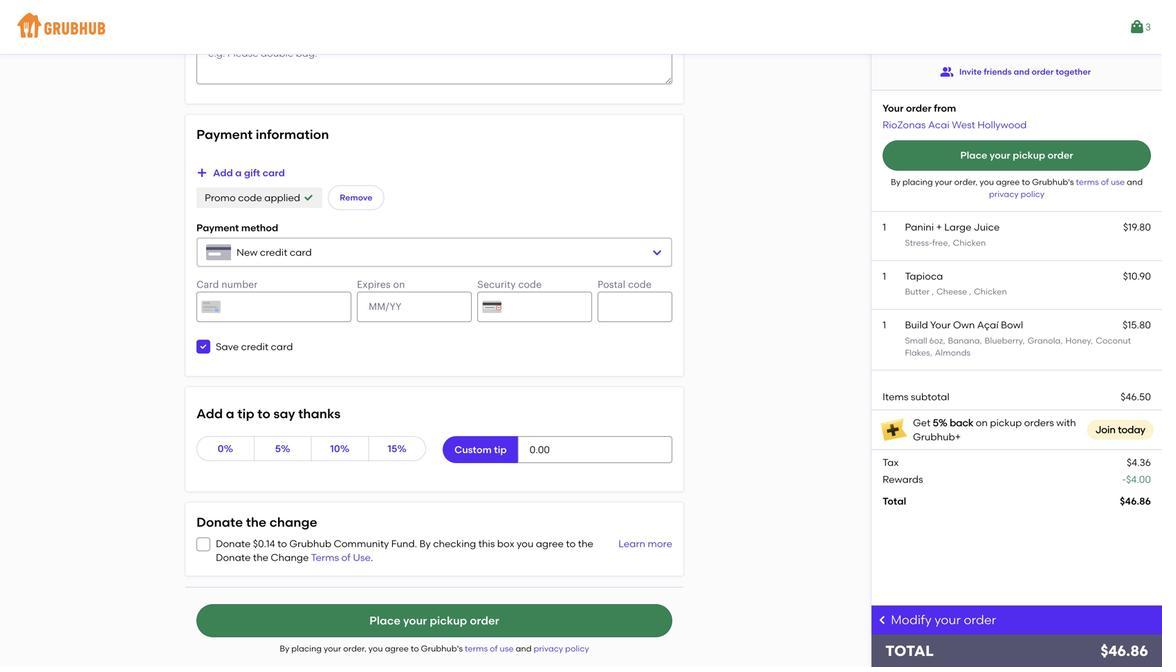 Task type: describe. For each thing, give the bounding box(es) containing it.
0 vertical spatial pickup
[[1013, 150, 1046, 161]]

1 for panini + large juice
[[883, 222, 886, 233]]

chicken for panini + large juice
[[953, 238, 986, 248]]

15% button
[[368, 437, 426, 462]]

grubhub's for the right terms of use link
[[1032, 177, 1074, 187]]

new credit card
[[237, 247, 312, 258]]

large
[[945, 222, 972, 233]]

juice
[[974, 222, 1000, 233]]

.
[[371, 552, 373, 564]]

add for add a gift card
[[213, 167, 233, 179]]

modify
[[891, 613, 932, 628]]

0 horizontal spatial by
[[280, 644, 289, 654]]

on pickup orders with grubhub+
[[913, 417, 1076, 443]]

rewards
[[883, 474, 924, 486]]

together
[[1056, 67, 1091, 77]]

terms of use link
[[311, 552, 371, 564]]

1 vertical spatial policy
[[565, 644, 589, 654]]

0 vertical spatial policy
[[1021, 189, 1045, 199]]

fund.
[[391, 538, 417, 550]]

$0.14
[[253, 538, 275, 550]]

$46.50
[[1121, 391, 1151, 403]]

to inside "by checking this box you agree to the donate the change"
[[566, 538, 576, 550]]

free
[[933, 238, 948, 248]]

2 vertical spatial the
[[253, 552, 268, 564]]

riozonas acai west hollywood link
[[883, 119, 1027, 131]]

save credit card
[[216, 341, 293, 353]]

code
[[238, 192, 262, 204]]

1 horizontal spatial your
[[931, 319, 951, 331]]

a for gift
[[235, 167, 242, 179]]

agree for terms of use link to the left
[[385, 644, 409, 654]]

modify your order
[[891, 613, 997, 628]]

friends
[[984, 67, 1012, 77]]

1 vertical spatial svg image
[[877, 615, 888, 626]]

5% button
[[254, 437, 312, 462]]

by checking this box you agree to the donate the change
[[216, 538, 594, 564]]

order inside "button"
[[1032, 67, 1054, 77]]

honey
[[1066, 336, 1091, 346]]

terms
[[311, 552, 339, 564]]

place for the right terms of use link
[[961, 150, 988, 161]]

privacy policy link for the right terms of use link
[[989, 189, 1045, 199]]

$15.80
[[1123, 319, 1151, 331]]

small
[[905, 336, 928, 346]]

card for save credit card
[[271, 341, 293, 353]]

coconut flakes
[[905, 336, 1131, 358]]

1 for build your own açaí bowl
[[883, 319, 886, 331]]

$4.00
[[1127, 474, 1151, 486]]

orders
[[1025, 417, 1054, 429]]

1 horizontal spatial 5%
[[933, 417, 948, 429]]

$19.80
[[1124, 222, 1151, 233]]

say
[[274, 407, 295, 422]]

0% button
[[197, 437, 254, 462]]

a for tip
[[226, 407, 234, 422]]

by inside "by checking this box you agree to the donate the change"
[[420, 538, 431, 550]]

custom tip
[[455, 444, 507, 456]]

thanks
[[298, 407, 341, 422]]

with
[[1057, 417, 1076, 429]]

svg image left save on the left
[[199, 343, 208, 351]]

hollywood
[[978, 119, 1027, 131]]

0 vertical spatial the
[[246, 515, 267, 530]]

custom
[[455, 444, 492, 456]]

2 vertical spatial pickup
[[430, 614, 467, 628]]

items subtotal
[[883, 391, 950, 403]]

gift
[[244, 167, 260, 179]]

0 vertical spatial order,
[[955, 177, 978, 187]]

information
[[256, 127, 329, 142]]

applied
[[264, 192, 300, 204]]

payment method
[[197, 222, 278, 234]]

join
[[1096, 424, 1116, 436]]

0 vertical spatial $46.86
[[1120, 496, 1151, 508]]

your inside your order from riozonas acai west hollywood
[[883, 102, 904, 114]]

learn more link
[[615, 537, 673, 565]]

0 vertical spatial svg image
[[652, 247, 663, 258]]

terms for terms of use link to the left
[[465, 644, 488, 654]]

change
[[271, 552, 309, 564]]

small 6oz banana blueberry granola honey
[[905, 336, 1091, 346]]

main navigation navigation
[[0, 0, 1162, 54]]

back
[[950, 417, 974, 429]]

get 5% back
[[913, 417, 974, 429]]

on
[[976, 417, 988, 429]]

$4.36
[[1127, 457, 1151, 469]]

10% button
[[311, 437, 369, 462]]

+
[[937, 222, 942, 233]]

15%
[[388, 443, 407, 455]]

1 vertical spatial total
[[886, 643, 934, 660]]

learn
[[619, 538, 646, 550]]

svg image right applied
[[303, 192, 314, 204]]

checking
[[433, 538, 476, 550]]

place your pickup order button for terms of use link to the left
[[197, 605, 673, 638]]

acai
[[929, 119, 950, 131]]

butter
[[905, 287, 930, 297]]

more
[[648, 538, 673, 550]]

community
[[334, 538, 389, 550]]

invite friends and order together button
[[940, 60, 1091, 84]]

1 horizontal spatial place your pickup order
[[961, 150, 1074, 161]]

cheese
[[937, 287, 967, 297]]

and for the right terms of use link place your pickup order button
[[1127, 177, 1143, 187]]

promo code applied
[[205, 192, 300, 204]]

0 horizontal spatial of
[[341, 552, 351, 564]]

subtotal
[[911, 391, 950, 403]]

Amount text field
[[518, 437, 673, 464]]

build
[[905, 319, 928, 331]]

you inside "by checking this box you agree to the donate the change"
[[517, 538, 534, 550]]

coconut
[[1096, 336, 1131, 346]]

banana
[[948, 336, 980, 346]]

placing for the right terms of use link
[[903, 177, 933, 187]]

payment information
[[197, 127, 329, 142]]

order inside your order from riozonas acai west hollywood
[[906, 102, 932, 114]]

1 vertical spatial order,
[[343, 644, 367, 654]]

agree for the right terms of use link
[[996, 177, 1020, 187]]

credit for save
[[241, 341, 269, 353]]

remove button
[[328, 186, 384, 210]]

use
[[353, 552, 371, 564]]

$10.90 butter cheese chicken
[[905, 270, 1151, 297]]

0%
[[218, 443, 233, 455]]

0 horizontal spatial terms of use link
[[465, 644, 516, 654]]

Pickup instructions text field
[[197, 35, 673, 84]]

get
[[913, 417, 931, 429]]



Task type: locate. For each thing, give the bounding box(es) containing it.
pickup inside on pickup orders with grubhub+
[[990, 417, 1022, 429]]

a inside button
[[235, 167, 242, 179]]

grubhub's for terms of use link to the left
[[421, 644, 463, 654]]

place your pickup order
[[961, 150, 1074, 161], [370, 614, 499, 628]]

1 horizontal spatial svg image
[[877, 615, 888, 626]]

1 vertical spatial place your pickup order button
[[197, 605, 673, 638]]

chicken inside $10.90 butter cheese chicken
[[974, 287, 1007, 297]]

placing for terms of use link to the left
[[291, 644, 322, 654]]

5% up grubhub+
[[933, 417, 948, 429]]

1 1 from the top
[[883, 222, 886, 233]]

terms of use link
[[1076, 177, 1127, 187], [465, 644, 516, 654]]

1 vertical spatial of
[[341, 552, 351, 564]]

5% inside button
[[275, 443, 290, 455]]

1 horizontal spatial privacy policy link
[[989, 189, 1045, 199]]

flakes
[[905, 348, 930, 358]]

0 horizontal spatial terms
[[465, 644, 488, 654]]

donate inside "by checking this box you agree to the donate the change"
[[216, 552, 251, 564]]

and for terms of use link to the left's place your pickup order button
[[516, 644, 532, 654]]

your
[[883, 102, 904, 114], [931, 319, 951, 331]]

tip left say
[[237, 407, 254, 422]]

1 vertical spatial placing
[[291, 644, 322, 654]]

donate for donate $0.14 to grubhub community fund.
[[216, 538, 251, 550]]

and inside "button"
[[1014, 67, 1030, 77]]

1 horizontal spatial and
[[1014, 67, 1030, 77]]

2 horizontal spatial and
[[1127, 177, 1143, 187]]

promo
[[205, 192, 236, 204]]

use for terms of use link to the left
[[500, 644, 514, 654]]

chicken for tapioca
[[974, 287, 1007, 297]]

6oz
[[930, 336, 943, 346]]

credit right new
[[260, 247, 288, 258]]

1 left tapioca
[[883, 270, 886, 282]]

people icon image
[[940, 65, 954, 79]]

1 vertical spatial by placing your order, you agree to grubhub's terms of use and privacy policy
[[280, 644, 589, 654]]

0 vertical spatial placing
[[903, 177, 933, 187]]

you inside by placing your order, you agree to grubhub's terms of use and privacy policy
[[980, 177, 994, 187]]

almonds
[[935, 348, 971, 358]]

1 horizontal spatial placing
[[903, 177, 933, 187]]

0 vertical spatial donate
[[197, 515, 243, 530]]

tip inside button
[[494, 444, 507, 456]]

0 horizontal spatial grubhub's
[[421, 644, 463, 654]]

privacy policy link for terms of use link to the left
[[534, 644, 589, 654]]

card inside button
[[263, 167, 285, 179]]

1 horizontal spatial policy
[[1021, 189, 1045, 199]]

of for terms of use link to the left
[[490, 644, 498, 654]]

3 button
[[1129, 15, 1151, 39]]

tax
[[883, 457, 899, 469]]

1 vertical spatial 5%
[[275, 443, 290, 455]]

subscription badge image
[[880, 416, 908, 444]]

açaí
[[978, 319, 999, 331]]

terms of use .
[[311, 552, 373, 564]]

a left gift
[[235, 167, 242, 179]]

invite
[[960, 67, 982, 77]]

this
[[479, 538, 495, 550]]

1 vertical spatial 1
[[883, 270, 886, 282]]

new
[[237, 247, 258, 258]]

your up riozonas
[[883, 102, 904, 114]]

granola
[[1028, 336, 1061, 346]]

1 vertical spatial credit
[[241, 341, 269, 353]]

stress-
[[905, 238, 933, 248]]

donate for donate the change
[[197, 515, 243, 530]]

0 horizontal spatial place your pickup order
[[370, 614, 499, 628]]

0 horizontal spatial place
[[370, 614, 401, 628]]

0 horizontal spatial agree
[[385, 644, 409, 654]]

0 vertical spatial and
[[1014, 67, 1030, 77]]

the down $0.14
[[253, 552, 268, 564]]

0 vertical spatial place
[[961, 150, 988, 161]]

privacy for privacy policy link related to the right terms of use link
[[989, 189, 1019, 199]]

-
[[1122, 474, 1127, 486]]

1 horizontal spatial you
[[517, 538, 534, 550]]

1 vertical spatial terms of use link
[[465, 644, 516, 654]]

a
[[235, 167, 242, 179], [226, 407, 234, 422]]

2 vertical spatial donate
[[216, 552, 251, 564]]

0 vertical spatial by
[[891, 177, 901, 187]]

payment up add a gift card button at the left top
[[197, 127, 253, 142]]

1 horizontal spatial agree
[[536, 538, 564, 550]]

1 horizontal spatial terms of use link
[[1076, 177, 1127, 187]]

terms for the right terms of use link
[[1076, 177, 1099, 187]]

card right new
[[290, 247, 312, 258]]

chicken up açaí
[[974, 287, 1007, 297]]

your
[[990, 150, 1011, 161], [935, 177, 953, 187], [935, 613, 961, 628], [403, 614, 427, 628], [324, 644, 341, 654]]

0 vertical spatial tip
[[237, 407, 254, 422]]

2 horizontal spatial of
[[1101, 177, 1109, 187]]

west
[[952, 119, 976, 131]]

0 horizontal spatial privacy policy link
[[534, 644, 589, 654]]

1 horizontal spatial privacy
[[989, 189, 1019, 199]]

agree inside "by checking this box you agree to the donate the change"
[[536, 538, 564, 550]]

card for new credit card
[[290, 247, 312, 258]]

1 vertical spatial add
[[197, 407, 223, 422]]

of inside by placing your order, you agree to grubhub's terms of use and privacy policy
[[1101, 177, 1109, 187]]

3 1 from the top
[[883, 319, 886, 331]]

1 payment from the top
[[197, 127, 253, 142]]

1 vertical spatial tip
[[494, 444, 507, 456]]

0 horizontal spatial policy
[[565, 644, 589, 654]]

svg image
[[197, 168, 208, 179], [303, 192, 314, 204], [199, 343, 208, 351], [199, 541, 208, 549]]

privacy inside by placing your order, you agree to grubhub's terms of use and privacy policy
[[989, 189, 1019, 199]]

add inside add a gift card button
[[213, 167, 233, 179]]

and
[[1014, 67, 1030, 77], [1127, 177, 1143, 187], [516, 644, 532, 654]]

of for the right terms of use link
[[1101, 177, 1109, 187]]

grubhub
[[289, 538, 332, 550]]

1 vertical spatial $46.86
[[1101, 643, 1149, 660]]

1 vertical spatial a
[[226, 407, 234, 422]]

chicken inside $19.80 stress-free chicken
[[953, 238, 986, 248]]

0 horizontal spatial a
[[226, 407, 234, 422]]

custom tip button
[[443, 437, 519, 464]]

payment down the "promo" at left top
[[197, 222, 239, 234]]

invite friends and order together
[[960, 67, 1091, 77]]

total down modify
[[886, 643, 934, 660]]

3
[[1146, 21, 1151, 33]]

card
[[263, 167, 285, 179], [290, 247, 312, 258], [271, 341, 293, 353]]

0 horizontal spatial 5%
[[275, 443, 290, 455]]

0 vertical spatial privacy policy link
[[989, 189, 1045, 199]]

0 horizontal spatial your
[[883, 102, 904, 114]]

svg image
[[652, 247, 663, 258], [877, 615, 888, 626]]

1 horizontal spatial place your pickup order button
[[883, 140, 1151, 171]]

2 vertical spatial 1
[[883, 319, 886, 331]]

by placing your order, you agree to grubhub's terms of use and privacy policy for terms of use link to the left
[[280, 644, 589, 654]]

place down west
[[961, 150, 988, 161]]

2 1 from the top
[[883, 270, 886, 282]]

1 left "build" at the top
[[883, 319, 886, 331]]

1 vertical spatial privacy
[[534, 644, 563, 654]]

0 horizontal spatial order,
[[343, 644, 367, 654]]

1 horizontal spatial by placing your order, you agree to grubhub's terms of use and privacy policy
[[891, 177, 1143, 199]]

0 vertical spatial total
[[883, 496, 907, 508]]

build your own açaí bowl
[[905, 319, 1024, 331]]

join today
[[1096, 424, 1146, 436]]

0 vertical spatial a
[[235, 167, 242, 179]]

2 vertical spatial and
[[516, 644, 532, 654]]

privacy for privacy policy link corresponding to terms of use link to the left
[[534, 644, 563, 654]]

2 vertical spatial of
[[490, 644, 498, 654]]

1 horizontal spatial grubhub's
[[1032, 177, 1074, 187]]

tapioca
[[905, 270, 943, 282]]

1 left 'panini'
[[883, 222, 886, 233]]

your up 6oz
[[931, 319, 951, 331]]

donate the change
[[197, 515, 317, 530]]

1 vertical spatial donate
[[216, 538, 251, 550]]

0 vertical spatial grubhub's
[[1032, 177, 1074, 187]]

1 for tapioca
[[883, 270, 886, 282]]

privacy policy link
[[989, 189, 1045, 199], [534, 644, 589, 654]]

1 horizontal spatial terms
[[1076, 177, 1099, 187]]

use for the right terms of use link
[[1111, 177, 1125, 187]]

you for privacy policy link corresponding to terms of use link to the left
[[369, 644, 383, 654]]

save
[[216, 341, 239, 353]]

today
[[1118, 424, 1146, 436]]

0 vertical spatial card
[[263, 167, 285, 179]]

payment for payment information
[[197, 127, 253, 142]]

0 vertical spatial privacy
[[989, 189, 1019, 199]]

1 vertical spatial the
[[578, 538, 594, 550]]

0 horizontal spatial privacy
[[534, 644, 563, 654]]

0 horizontal spatial you
[[369, 644, 383, 654]]

add up '0%'
[[197, 407, 223, 422]]

0 vertical spatial agree
[[996, 177, 1020, 187]]

blueberry
[[985, 336, 1023, 346]]

add for add a tip to say thanks
[[197, 407, 223, 422]]

by placing your order, you agree to grubhub's terms of use and privacy policy
[[891, 177, 1143, 199], [280, 644, 589, 654]]

the left learn
[[578, 538, 594, 550]]

5% down say
[[275, 443, 290, 455]]

svg image inside add a gift card button
[[197, 168, 208, 179]]

1 vertical spatial agree
[[536, 538, 564, 550]]

1 horizontal spatial order,
[[955, 177, 978, 187]]

10%
[[330, 443, 350, 455]]

the up $0.14
[[246, 515, 267, 530]]

2 horizontal spatial agree
[[996, 177, 1020, 187]]

payment for payment method
[[197, 222, 239, 234]]

you
[[980, 177, 994, 187], [517, 538, 534, 550], [369, 644, 383, 654]]

2 vertical spatial agree
[[385, 644, 409, 654]]

credit right save on the left
[[241, 341, 269, 353]]

1 vertical spatial your
[[931, 319, 951, 331]]

0 vertical spatial terms of use link
[[1076, 177, 1127, 187]]

1 horizontal spatial of
[[490, 644, 498, 654]]

0 horizontal spatial placing
[[291, 644, 322, 654]]

0 horizontal spatial by placing your order, you agree to grubhub's terms of use and privacy policy
[[280, 644, 589, 654]]

place down the .
[[370, 614, 401, 628]]

credit for new
[[260, 247, 288, 258]]

place for terms of use link to the left
[[370, 614, 401, 628]]

1 vertical spatial place
[[370, 614, 401, 628]]

0 vertical spatial place your pickup order
[[961, 150, 1074, 161]]

1 vertical spatial payment
[[197, 222, 239, 234]]

place your pickup order button for the right terms of use link
[[883, 140, 1151, 171]]

credit
[[260, 247, 288, 258], [241, 341, 269, 353]]

items
[[883, 391, 909, 403]]

add a gift card
[[213, 167, 285, 179]]

the
[[246, 515, 267, 530], [578, 538, 594, 550], [253, 552, 268, 564]]

riozonas
[[883, 119, 926, 131]]

donate $0.14 to grubhub community fund.
[[216, 538, 420, 550]]

0 vertical spatial 5%
[[933, 417, 948, 429]]

0 vertical spatial your
[[883, 102, 904, 114]]

privacy
[[989, 189, 1019, 199], [534, 644, 563, 654]]

learn more
[[619, 538, 673, 550]]

card right save on the left
[[271, 341, 293, 353]]

1 vertical spatial and
[[1127, 177, 1143, 187]]

$19.80 stress-free chicken
[[905, 222, 1151, 248]]

from
[[934, 102, 956, 114]]

svg image down donate the change
[[199, 541, 208, 549]]

method
[[241, 222, 278, 234]]

chicken
[[953, 238, 986, 248], [974, 287, 1007, 297]]

1 vertical spatial use
[[500, 644, 514, 654]]

2 horizontal spatial by
[[891, 177, 901, 187]]

1 vertical spatial place your pickup order
[[370, 614, 499, 628]]

bowl
[[1001, 319, 1024, 331]]

by placing your order, you agree to grubhub's terms of use and privacy policy for the right terms of use link
[[891, 177, 1143, 199]]

own
[[953, 319, 975, 331]]

2 payment from the top
[[197, 222, 239, 234]]

donate
[[197, 515, 243, 530], [216, 538, 251, 550], [216, 552, 251, 564]]

place your pickup order button
[[883, 140, 1151, 171], [197, 605, 673, 638]]

0 vertical spatial add
[[213, 167, 233, 179]]

agree
[[996, 177, 1020, 187], [536, 538, 564, 550], [385, 644, 409, 654]]

1 horizontal spatial tip
[[494, 444, 507, 456]]

1 vertical spatial grubhub's
[[421, 644, 463, 654]]

0 vertical spatial place your pickup order button
[[883, 140, 1151, 171]]

0 vertical spatial by placing your order, you agree to grubhub's terms of use and privacy policy
[[891, 177, 1143, 199]]

0 vertical spatial use
[[1111, 177, 1125, 187]]

use
[[1111, 177, 1125, 187], [500, 644, 514, 654]]

0 horizontal spatial place your pickup order button
[[197, 605, 673, 638]]

box
[[497, 538, 515, 550]]

svg image up the "promo" at left top
[[197, 168, 208, 179]]

tip
[[237, 407, 254, 422], [494, 444, 507, 456]]

$46.86
[[1120, 496, 1151, 508], [1101, 643, 1149, 660]]

1 vertical spatial terms
[[465, 644, 488, 654]]

0 vertical spatial chicken
[[953, 238, 986, 248]]

0 horizontal spatial tip
[[237, 407, 254, 422]]

chicken down large at the right top
[[953, 238, 986, 248]]

add a gift card button
[[197, 161, 285, 186]]

add up the "promo" at left top
[[213, 167, 233, 179]]

to
[[1022, 177, 1030, 187], [258, 407, 270, 422], [278, 538, 287, 550], [566, 538, 576, 550], [411, 644, 419, 654]]

tip right custom
[[494, 444, 507, 456]]

remove
[[340, 193, 373, 203]]

1 vertical spatial by
[[420, 538, 431, 550]]

a up '0%'
[[226, 407, 234, 422]]

card right gift
[[263, 167, 285, 179]]

$10.90
[[1123, 270, 1151, 282]]

total down rewards on the right bottom
[[883, 496, 907, 508]]

your order from riozonas acai west hollywood
[[883, 102, 1027, 131]]

panini
[[905, 222, 934, 233]]

you for privacy policy link related to the right terms of use link
[[980, 177, 994, 187]]



Task type: vqa. For each thing, say whether or not it's contained in the screenshot.


